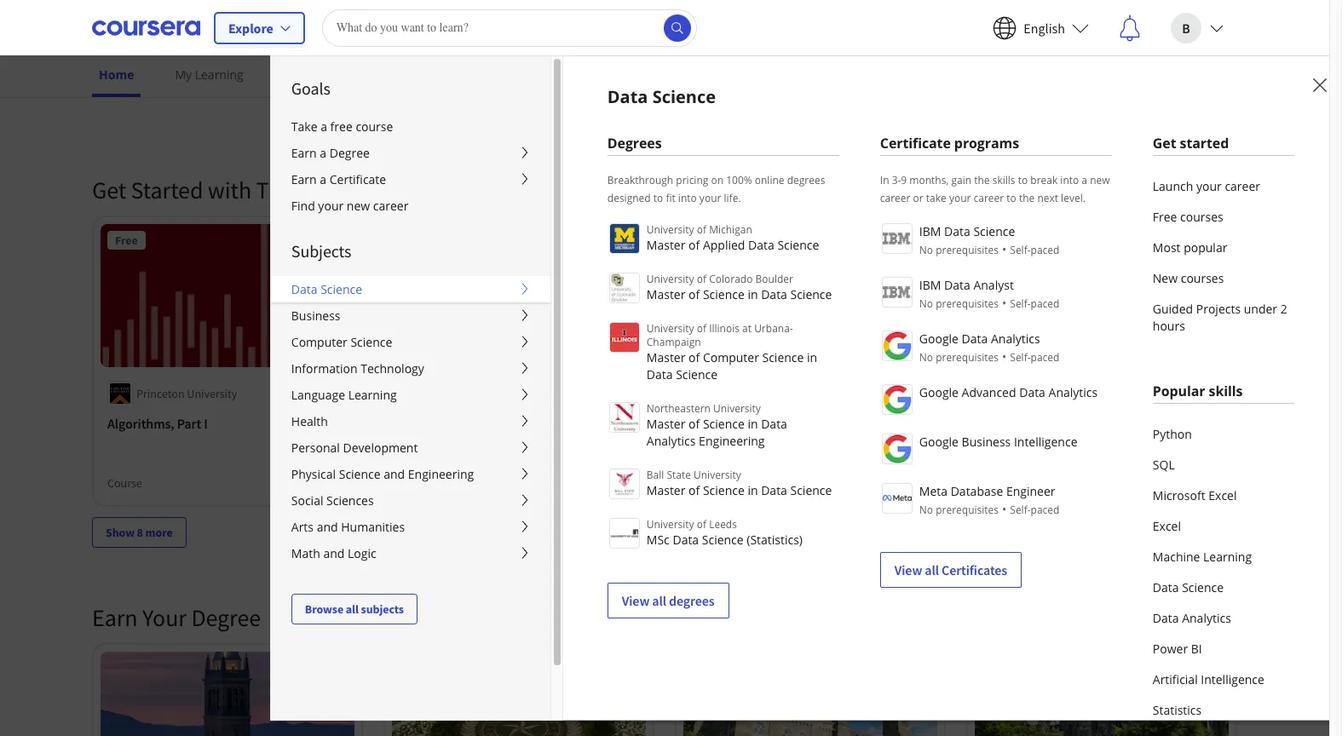 Task type: vqa. For each thing, say whether or not it's contained in the screenshot.
"show notifications" Icon
no



Task type: describe. For each thing, give the bounding box(es) containing it.
physical
[[291, 466, 336, 482]]

in inside northeastern university master of science in data analytics engineering
[[748, 416, 758, 432]]

information
[[291, 361, 358, 377]]

partnername logo image for ibm data analyst
[[882, 277, 913, 308]]

university inside 'university of leeds msc data science (statistics)'
[[647, 517, 694, 532]]

princeton university for science:
[[428, 386, 529, 401]]

computer for computer science
[[291, 334, 348, 350]]

university inside university of colorado boulder master of science in data science
[[647, 272, 694, 286]]

view for certificate programs
[[895, 562, 923, 579]]

course for cybersecurity for everyone
[[690, 475, 725, 491]]

projects
[[1197, 301, 1241, 317]]

microsoft excel link
[[1153, 481, 1295, 511]]

free inside the data science menu item
[[1153, 209, 1178, 225]]

university of leeds msc data science (statistics)
[[647, 517, 803, 548]]

machine learning link
[[1153, 542, 1295, 573]]

data inside northeastern university master of science in data analytics engineering
[[761, 416, 788, 432]]

artificial intelligence
[[1153, 672, 1265, 688]]

1 horizontal spatial excel
[[1209, 488, 1237, 504]]

1 vertical spatial skills
[[1209, 382, 1243, 401]]

courses
[[367, 175, 446, 205]]

explore button
[[214, 12, 305, 44]]

physical science and engineering button
[[271, 461, 550, 488]]

maryland,
[[784, 386, 834, 401]]

master inside university of colorado boulder master of science in data science
[[647, 286, 686, 303]]

university inside northeastern university master of science in data analytics engineering
[[714, 401, 761, 416]]

university inside university of michigan master of applied data science
[[647, 222, 694, 237]]

purpose
[[399, 435, 447, 452]]

princeton for algorithms,
[[136, 386, 185, 401]]

browse all subjects button
[[291, 594, 418, 625]]

analytics up an
[[1049, 384, 1098, 401]]

statistics
[[1153, 702, 1202, 719]]

1 horizontal spatial the
[[1019, 191, 1035, 205]]

course for code yourself! an introduction to programming
[[982, 475, 1017, 491]]

edinburgh
[[1097, 386, 1149, 401]]

social sciences
[[291, 493, 374, 509]]

google business intelligence
[[920, 434, 1078, 450]]

get started
[[1153, 134, 1229, 153]]

arts and humanities
[[291, 519, 405, 535]]

science inside northeastern university master of science in data analytics engineering
[[703, 416, 745, 432]]

machine
[[1153, 549, 1201, 565]]

humanities
[[341, 519, 405, 535]]

life.
[[724, 191, 741, 205]]

engineering inside popup button
[[408, 466, 474, 482]]

math and logic button
[[271, 540, 550, 567]]

What do you want to learn? text field
[[322, 9, 697, 46]]

earn your degree collection element
[[82, 575, 1248, 736]]

more
[[145, 525, 173, 540]]

google advanced data analytics link
[[880, 383, 1112, 415]]

paced for analyst
[[1031, 297, 1060, 311]]

degrees inside the breakthrough pricing on 100% online degrees designed to fit into your life.
[[787, 173, 825, 188]]

breakthrough pricing on 100% online degrees designed to fit into your life.
[[608, 173, 825, 205]]

to inside code yourself! an introduction to programming
[[1161, 415, 1173, 432]]

in inside ball state university master of science in data science
[[748, 482, 758, 499]]

machine learning
[[1153, 549, 1252, 565]]

university inside ball state university master of science in data science
[[694, 468, 741, 482]]

home link
[[92, 55, 141, 97]]

partnername logo image for google data analytics
[[882, 331, 913, 361]]

launch your career link
[[1153, 171, 1295, 202]]

everyone
[[792, 415, 846, 432]]

into for certificate programs
[[1061, 173, 1079, 188]]

programming inside code yourself! an introduction to programming
[[982, 435, 1062, 452]]

all inside button
[[346, 602, 359, 617]]

guided projects under 2 hours
[[1153, 301, 1288, 334]]

for
[[773, 415, 789, 432]]

no for ibm data analyst
[[920, 297, 933, 311]]

partnername logo image inside 'google business intelligence' 'link'
[[882, 434, 913, 465]]

of inside northeastern university master of science in data analytics engineering
[[689, 416, 700, 432]]

data science button
[[271, 276, 550, 303]]

introduction
[[1085, 415, 1158, 432]]

certificate inside popup button
[[330, 171, 386, 188]]

intelligence inside list
[[1201, 672, 1265, 688]]

at
[[743, 321, 752, 336]]

cybersecurity for everyone link
[[690, 413, 931, 434]]

state
[[667, 468, 691, 482]]

computer for computer science: programming with a purpose
[[399, 415, 457, 432]]

level.
[[1061, 191, 1086, 205]]

get started with these free courses collection element
[[82, 147, 1248, 575]]

partnername logo image for ibm data science
[[882, 223, 913, 254]]

learning for language learning
[[348, 387, 397, 403]]

personal development
[[291, 440, 418, 456]]

university of michigan logo image
[[609, 223, 640, 254]]

master inside northeastern university master of science in data analytics engineering
[[647, 416, 686, 432]]

data inside university of illinois at urbana- champaign master of computer science in data science
[[647, 367, 673, 383]]

into for degrees
[[678, 191, 697, 205]]

• for analytics
[[1002, 349, 1007, 365]]

university of colorado boulder logo image
[[609, 273, 640, 303]]

programming inside computer science: programming with a purpose
[[510, 415, 590, 432]]

google for google data analytics no prerequisites • self-paced
[[920, 331, 959, 347]]

in inside university of illinois at urbana- champaign master of computer science in data science
[[807, 349, 818, 366]]

boulder
[[756, 272, 794, 286]]

find your new career
[[291, 198, 409, 214]]

prerequisites for analyst
[[936, 297, 999, 311]]

learning for my learning
[[195, 66, 244, 83]]

of inside ball state university master of science in data science
[[689, 482, 700, 499]]

of inside 'university of leeds msc data science (statistics)'
[[697, 517, 707, 532]]

and for humanities
[[317, 519, 338, 535]]

analytics inside google data analytics no prerequisites • self-paced
[[991, 331, 1040, 347]]

in
[[880, 173, 889, 188]]

free for code yourself! an introduction to programming
[[990, 233, 1012, 248]]

champaign
[[647, 335, 701, 349]]

earn a degree button
[[271, 140, 550, 166]]

get for get started
[[1153, 134, 1177, 153]]

language learning button
[[271, 382, 550, 408]]

get started with these free courses
[[92, 175, 446, 205]]

data science link
[[1153, 573, 1295, 603]]

intelligence inside 'link'
[[1014, 434, 1078, 450]]

no for ibm data science
[[920, 243, 933, 257]]

science inside university of michigan master of applied data science
[[778, 237, 819, 253]]

computer science
[[291, 334, 392, 350]]

launch
[[1153, 178, 1194, 194]]

university of illinois at urbana- champaign master of computer science in data science
[[647, 321, 818, 383]]

master inside ball state university master of science in data science
[[647, 482, 686, 499]]

computer inside university of illinois at urbana- champaign master of computer science in data science
[[703, 349, 759, 366]]

new inside in 3-9 months, gain the skills to break into a new career or take your career to the next level.
[[1090, 173, 1110, 188]]

certificate programs
[[880, 134, 1019, 153]]

degrees inside list
[[669, 592, 715, 609]]

i
[[204, 415, 208, 432]]

your inside list
[[1197, 178, 1222, 194]]

princeton university for part
[[136, 386, 237, 401]]

course for computer science: programming with a purpose
[[399, 475, 434, 491]]

business inside 'google business intelligence' 'link'
[[962, 434, 1011, 450]]

gain
[[952, 173, 972, 188]]

0 vertical spatial with
[[208, 175, 252, 205]]

meta
[[920, 483, 948, 500]]

under
[[1244, 301, 1278, 317]]

part
[[177, 415, 201, 432]]

subjects
[[361, 602, 404, 617]]

online degrees
[[284, 66, 370, 83]]

cybersecurity for everyone
[[690, 415, 846, 432]]

skills inside in 3-9 months, gain the skills to break into a new career or take your career to the next level.
[[993, 173, 1016, 188]]

code yourself! an introduction to programming link
[[982, 413, 1222, 454]]

language learning
[[291, 387, 397, 403]]

artificial intelligence link
[[1153, 665, 1295, 696]]

with inside computer science: programming with a purpose
[[592, 415, 618, 432]]

data inside university of michigan master of applied data science
[[748, 237, 775, 253]]

google for google advanced data analytics
[[920, 384, 959, 401]]

paced for science
[[1031, 243, 1060, 257]]

to left 'break'
[[1018, 173, 1028, 188]]

engineer
[[1007, 483, 1056, 500]]

data science inside list
[[1153, 580, 1224, 596]]

popular
[[1184, 240, 1228, 256]]

0 horizontal spatial the
[[974, 173, 990, 188]]

free courses
[[1153, 209, 1224, 225]]

your inside in 3-9 months, gain the skills to break into a new career or take your career to the next level.
[[949, 191, 971, 205]]

to left next
[[1007, 191, 1017, 205]]

no for google data analytics
[[920, 350, 933, 365]]

master inside university of michigan master of applied data science
[[647, 237, 686, 253]]

paced for analytics
[[1031, 350, 1060, 365]]

free for cybersecurity for everyone
[[698, 233, 721, 248]]

yourself!
[[1014, 415, 1065, 432]]

career inside explore menu element
[[373, 198, 409, 214]]

analytics inside northeastern university master of science in data analytics engineering
[[647, 433, 696, 449]]

university inside university of illinois at urbana- champaign master of computer science in data science
[[647, 321, 694, 336]]

explore menu element
[[271, 56, 550, 625]]

certificates
[[942, 562, 1008, 579]]

northeastern university  logo image
[[609, 402, 640, 433]]

home
[[99, 66, 134, 83]]

engineering inside northeastern university master of science in data analytics engineering
[[699, 433, 765, 449]]

months,
[[910, 173, 949, 188]]

explore
[[228, 19, 273, 36]]

a inside computer science: programming with a purpose
[[621, 415, 628, 432]]

earn for earn a degree
[[291, 145, 317, 161]]

university of colorado boulder master of science in data science
[[647, 272, 832, 303]]

science inside ibm data science no prerequisites • self-paced
[[974, 223, 1015, 240]]

applied
[[703, 237, 745, 253]]

a for certificate
[[320, 171, 327, 188]]

partnername logo image for meta database engineer
[[882, 483, 913, 514]]

information technology
[[291, 361, 424, 377]]



Task type: locate. For each thing, give the bounding box(es) containing it.
0 vertical spatial learning
[[195, 66, 244, 83]]

social sciences button
[[271, 488, 550, 514]]

princeton up 'algorithms, part i'
[[136, 386, 185, 401]]

1 list from the top
[[1153, 171, 1295, 342]]

ibm for ibm data analyst
[[920, 277, 941, 293]]

no
[[920, 243, 933, 257], [920, 297, 933, 311], [920, 350, 933, 365], [920, 503, 933, 517]]

view down the msc
[[622, 592, 650, 609]]

2 ibm from the top
[[920, 277, 941, 293]]

career down 3-
[[880, 191, 911, 205]]

science inside popup button
[[339, 466, 381, 482]]

1 partnername logo image from the top
[[882, 223, 913, 254]]

sciences
[[327, 493, 374, 509]]

earn a certificate button
[[271, 166, 550, 193]]

degree for earn your degree
[[191, 602, 261, 633]]

0 horizontal spatial princeton university
[[136, 386, 237, 401]]

1 horizontal spatial new
[[1090, 173, 1110, 188]]

and for logic
[[323, 546, 345, 562]]

None search field
[[322, 9, 697, 46]]

4 prerequisites from the top
[[936, 503, 999, 517]]

1 horizontal spatial degrees
[[608, 134, 662, 153]]

1 vertical spatial view
[[622, 592, 650, 609]]

earn for earn a certificate
[[291, 171, 317, 188]]

with left these
[[208, 175, 252, 205]]

course up leeds
[[690, 475, 725, 491]]

data science menu item
[[562, 55, 1343, 736]]

6 partnername logo image from the top
[[882, 483, 913, 514]]

take
[[291, 118, 318, 135]]

prerequisites for analytics
[[936, 350, 999, 365]]

graduation cap image
[[987, 173, 1008, 193]]

to
[[1018, 173, 1028, 188], [654, 191, 663, 205], [1007, 191, 1017, 205], [1161, 415, 1173, 432]]

and inside dropdown button
[[323, 546, 345, 562]]

self- up the at the bottom of the page
[[1010, 350, 1031, 365]]

2 vertical spatial and
[[323, 546, 345, 562]]

prerequisites inside ibm data science no prerequisites • self-paced
[[936, 243, 999, 257]]

google inside google data analytics no prerequisites • self-paced
[[920, 331, 959, 347]]

2
[[1281, 301, 1288, 317]]

my learning link
[[168, 55, 250, 94]]

ibm down take
[[920, 223, 941, 240]]

1 horizontal spatial view
[[895, 562, 923, 579]]

urbana-
[[754, 321, 793, 336]]

0 horizontal spatial view
[[622, 592, 650, 609]]

business inside business dropdown button
[[291, 308, 341, 324]]

university up i
[[187, 386, 237, 401]]

2 vertical spatial learning
[[1204, 549, 1252, 565]]

guided projects under 2 hours link
[[1153, 294, 1295, 342]]

show 8 more
[[106, 525, 173, 540]]

the university of edinburgh
[[1011, 386, 1149, 401]]

degree down the take a free course
[[330, 145, 370, 161]]

health button
[[271, 408, 550, 435]]

3 paced from the top
[[1031, 350, 1060, 365]]

data inside "link"
[[1153, 610, 1179, 627]]

prerequisites for engineer
[[936, 503, 999, 517]]

3 prerequisites from the top
[[936, 350, 999, 365]]

• up google advanced data analytics
[[1002, 349, 1007, 365]]

(statistics)
[[747, 532, 803, 548]]

paced up google data analytics no prerequisites • self-paced
[[1031, 297, 1060, 311]]

2 vertical spatial earn
[[92, 602, 138, 633]]

100%
[[726, 173, 752, 188]]

paced inside ibm data science no prerequisites • self-paced
[[1031, 243, 1060, 257]]

2 princeton from the left
[[428, 386, 476, 401]]

2 master from the top
[[647, 286, 686, 303]]

designed
[[608, 191, 651, 205]]

to inside the breakthrough pricing on 100% online degrees designed to fit into your life.
[[654, 191, 663, 205]]

earn
[[291, 145, 317, 161], [291, 171, 317, 188], [92, 602, 138, 633]]

prerequisites for science
[[936, 243, 999, 257]]

into inside the breakthrough pricing on 100% online degrees designed to fit into your life.
[[678, 191, 697, 205]]

english
[[1024, 19, 1065, 36]]

google up meta
[[920, 434, 959, 450]]

free
[[330, 118, 353, 135]]

self- down 'analyst'
[[1010, 297, 1031, 311]]

computer down illinois
[[703, 349, 759, 366]]

ibm inside ibm data science no prerequisites • self-paced
[[920, 223, 941, 240]]

analytics inside "link"
[[1182, 610, 1232, 627]]

2 vertical spatial data science
[[1153, 580, 1224, 596]]

free up most
[[1153, 209, 1178, 225]]

1 vertical spatial certificate
[[330, 171, 386, 188]]

0 vertical spatial google
[[920, 331, 959, 347]]

list containing launch your career
[[1153, 171, 1295, 342]]

coursera image
[[92, 14, 200, 41]]

degrees inside the data science menu item
[[608, 134, 662, 153]]

2 partnername logo image from the top
[[882, 277, 913, 308]]

data inside dropdown button
[[291, 281, 318, 297]]

skills left 'break'
[[993, 173, 1016, 188]]

view inside list
[[622, 592, 650, 609]]

no for meta database engineer
[[920, 503, 933, 517]]

1 vertical spatial list
[[1153, 419, 1295, 736]]

2 self- from the top
[[1010, 297, 1031, 311]]

python
[[1153, 426, 1192, 442]]

business down the code
[[962, 434, 1011, 450]]

statistics link
[[1153, 696, 1295, 726]]

1 horizontal spatial learning
[[348, 387, 397, 403]]

get inside the data science menu item
[[1153, 134, 1177, 153]]

ibm data analyst no prerequisites • self-paced
[[920, 277, 1060, 311]]

skills
[[993, 173, 1016, 188], [1209, 382, 1243, 401]]

ibm data science no prerequisites • self-paced
[[920, 223, 1060, 257]]

in left 'for'
[[748, 416, 758, 432]]

prerequisites inside ibm data analyst no prerequisites • self-paced
[[936, 297, 999, 311]]

3 self- from the top
[[1010, 350, 1031, 365]]

excel down sql link
[[1209, 488, 1237, 504]]

3-
[[892, 173, 901, 188]]

4 master from the top
[[647, 416, 686, 432]]

main content
[[0, 86, 1330, 736]]

1 vertical spatial intelligence
[[1201, 672, 1265, 688]]

2 courses from the top
[[1181, 270, 1224, 286]]

0 horizontal spatial certificate
[[330, 171, 386, 188]]

prerequisites inside meta database engineer no prerequisites • self-paced
[[936, 503, 999, 517]]

1 vertical spatial engineering
[[408, 466, 474, 482]]

degree
[[330, 145, 370, 161], [191, 602, 261, 633]]

0 vertical spatial new
[[1090, 173, 1110, 188]]

self- for analyst
[[1010, 297, 1031, 311]]

1 horizontal spatial degree
[[330, 145, 370, 161]]

2 horizontal spatial learning
[[1204, 549, 1252, 565]]

4 course from the left
[[982, 475, 1017, 491]]

1 horizontal spatial into
[[1061, 173, 1079, 188]]

google down ibm data analyst no prerequisites • self-paced
[[920, 331, 959, 347]]

2 list from the top
[[1153, 419, 1295, 736]]

university down the fit
[[647, 222, 694, 237]]

1 vertical spatial get
[[92, 175, 126, 205]]

0 horizontal spatial get
[[92, 175, 126, 205]]

take a free course link
[[271, 113, 550, 140]]

into inside in 3-9 months, gain the skills to break into a new career or take your career to the next level.
[[1061, 173, 1079, 188]]

courses for free courses
[[1181, 209, 1224, 225]]

0 vertical spatial list
[[1153, 171, 1295, 342]]

3 no from the top
[[920, 350, 933, 365]]

colorado
[[709, 272, 753, 286]]

learning for machine learning
[[1204, 549, 1252, 565]]

0 vertical spatial into
[[1061, 173, 1079, 188]]

free up smile image
[[990, 233, 1012, 248]]

0 horizontal spatial data science
[[291, 281, 362, 297]]

all right browse
[[346, 602, 359, 617]]

0 vertical spatial engineering
[[699, 433, 765, 449]]

learning down excel link
[[1204, 549, 1252, 565]]

new inside explore menu element
[[347, 198, 370, 214]]

and right arts
[[317, 519, 338, 535]]

meta database engineer no prerequisites • self-paced
[[920, 483, 1060, 517]]

1 princeton university from the left
[[136, 386, 237, 401]]

partnername logo image
[[882, 223, 913, 254], [882, 277, 913, 308], [882, 331, 913, 361], [882, 384, 913, 415], [882, 434, 913, 465], [882, 483, 913, 514]]

analytics down ibm data analyst no prerequisites • self-paced
[[991, 331, 1040, 347]]

0 vertical spatial the
[[974, 173, 990, 188]]

data science group
[[270, 55, 1343, 736]]

5 partnername logo image from the top
[[882, 434, 913, 465]]

1 vertical spatial earn
[[291, 171, 317, 188]]

earn for earn your degree
[[92, 602, 138, 633]]

science inside 'university of leeds msc data science (statistics)'
[[702, 532, 744, 548]]

self- inside meta database engineer no prerequisites • self-paced
[[1010, 503, 1031, 517]]

google left advanced at right
[[920, 384, 959, 401]]

0 horizontal spatial learning
[[195, 66, 244, 83]]

in up 'university of leeds msc data science (statistics)'
[[748, 482, 758, 499]]

google for google business intelligence
[[920, 434, 959, 450]]

1 vertical spatial google
[[920, 384, 959, 401]]

course down "personal development" dropdown button
[[399, 475, 434, 491]]

master right "ball state university logo"
[[647, 482, 686, 499]]

1 horizontal spatial princeton
[[428, 386, 476, 401]]

no inside meta database engineer no prerequisites • self-paced
[[920, 503, 933, 517]]

earn a certificate
[[291, 171, 386, 188]]

paced for engineer
[[1031, 503, 1060, 517]]

0 vertical spatial courses
[[1181, 209, 1224, 225]]

view for degrees
[[622, 592, 650, 609]]

free for algorithms, part i
[[115, 233, 138, 248]]

2 princeton university from the left
[[428, 386, 529, 401]]

0 horizontal spatial degrees
[[324, 66, 370, 83]]

2 horizontal spatial computer
[[703, 349, 759, 366]]

0 vertical spatial degrees
[[324, 66, 370, 83]]

1 horizontal spatial computer
[[399, 415, 457, 432]]

1 master from the top
[[647, 237, 686, 253]]

2 google from the top
[[920, 384, 959, 401]]

university right university of leeds logo
[[647, 517, 694, 532]]

1 vertical spatial degree
[[191, 602, 261, 633]]

partnername logo image inside the "google advanced data analytics" link
[[882, 384, 913, 415]]

google inside 'link'
[[920, 434, 959, 450]]

next
[[1038, 191, 1059, 205]]

self-
[[1010, 243, 1031, 257], [1010, 297, 1031, 311], [1010, 350, 1031, 365], [1010, 503, 1031, 517]]

view all certificates list
[[880, 222, 1112, 588]]

smile image
[[987, 265, 1008, 286]]

the
[[974, 173, 990, 188], [1019, 191, 1035, 205]]

ibm inside ibm data analyst no prerequisites • self-paced
[[920, 277, 941, 293]]

computer inside dropdown button
[[291, 334, 348, 350]]

university right state
[[694, 468, 741, 482]]

0 horizontal spatial skills
[[993, 173, 1016, 188]]

earn inside popup button
[[291, 171, 317, 188]]

paced inside google data analytics no prerequisites • self-paced
[[1031, 350, 1060, 365]]

• for analyst
[[1002, 295, 1007, 311]]

a inside in 3-9 months, gain the skills to break into a new career or take your career to the next level.
[[1082, 173, 1088, 188]]

list for skills
[[1153, 419, 1295, 736]]

free down earn a degree
[[320, 175, 363, 205]]

my learning
[[175, 66, 244, 83]]

1 vertical spatial the
[[1019, 191, 1035, 205]]

university up science:
[[478, 386, 529, 401]]

development
[[343, 440, 418, 456]]

degree inside earn a degree dropdown button
[[330, 145, 370, 161]]

degrees
[[787, 173, 825, 188], [669, 592, 715, 609]]

algorithms,
[[107, 415, 174, 432]]

a for free
[[321, 118, 327, 135]]

skills up python link
[[1209, 382, 1243, 401]]

your down gain on the top right of the page
[[949, 191, 971, 205]]

0 horizontal spatial excel
[[1153, 518, 1181, 534]]

1 paced from the top
[[1031, 243, 1060, 257]]

get left started in the left top of the page
[[92, 175, 126, 205]]

0 vertical spatial ibm
[[920, 223, 941, 240]]

in inside university of colorado boulder master of science in data science
[[748, 286, 758, 303]]

0 vertical spatial and
[[384, 466, 405, 482]]

self- for engineer
[[1010, 503, 1031, 517]]

google data analytics no prerequisites • self-paced
[[920, 331, 1060, 365]]

1 • from the top
[[1002, 241, 1007, 257]]

learning inside language learning popup button
[[348, 387, 397, 403]]

ibm left 'analyst'
[[920, 277, 941, 293]]

course up show
[[107, 475, 142, 491]]

0 vertical spatial view
[[895, 562, 923, 579]]

courses for new courses
[[1181, 270, 1224, 286]]

microsoft
[[1153, 488, 1206, 504]]

1 vertical spatial with
[[592, 415, 618, 432]]

• inside ibm data science no prerequisites • self-paced
[[1002, 241, 1007, 257]]

a inside "link"
[[321, 118, 327, 135]]

business up computer science
[[291, 308, 341, 324]]

2 paced from the top
[[1031, 297, 1060, 311]]

0 vertical spatial skills
[[993, 173, 1016, 188]]

1 vertical spatial degrees
[[669, 592, 715, 609]]

courses down the popular at right top
[[1181, 270, 1224, 286]]

data inside ibm data science no prerequisites • self-paced
[[944, 223, 971, 240]]

0 vertical spatial programming
[[510, 415, 590, 432]]

prerequisites up advanced at right
[[936, 350, 999, 365]]

english button
[[980, 0, 1103, 55]]

4 partnername logo image from the top
[[882, 384, 913, 415]]

to left the fit
[[654, 191, 663, 205]]

health
[[291, 413, 328, 430]]

math and logic
[[291, 546, 376, 562]]

0 horizontal spatial new
[[347, 198, 370, 214]]

paced down engineer
[[1031, 503, 1060, 517]]

free courses link
[[1153, 202, 1295, 233]]

0 horizontal spatial princeton
[[136, 386, 185, 401]]

• for engineer
[[1002, 501, 1007, 517]]

self- inside ibm data analyst no prerequisites • self-paced
[[1010, 297, 1031, 311]]

your down on
[[700, 191, 721, 205]]

excel up machine
[[1153, 518, 1181, 534]]

• up smile image
[[1002, 241, 1007, 257]]

1 vertical spatial data science
[[291, 281, 362, 297]]

0 horizontal spatial degrees
[[669, 592, 715, 609]]

paced inside meta database engineer no prerequisites • self-paced
[[1031, 503, 1060, 517]]

0 horizontal spatial degree
[[191, 602, 261, 633]]

self- for science
[[1010, 243, 1031, 257]]

1 horizontal spatial all
[[652, 592, 667, 609]]

data analytics link
[[1153, 603, 1295, 634]]

0 vertical spatial degrees
[[787, 173, 825, 188]]

4 no from the top
[[920, 503, 933, 517]]

3 course from the left
[[690, 475, 725, 491]]

google business intelligence link
[[880, 432, 1112, 465]]

business
[[291, 308, 341, 324], [962, 434, 1011, 450]]

0 horizontal spatial engineering
[[408, 466, 474, 482]]

break
[[1031, 173, 1058, 188]]

a for degree
[[320, 145, 327, 161]]

computer
[[291, 334, 348, 350], [703, 349, 759, 366], [399, 415, 457, 432]]

list containing python
[[1153, 419, 1295, 736]]

data analytics
[[1153, 610, 1232, 627]]

ball state university master of science in data science
[[647, 468, 832, 499]]

pricing
[[676, 173, 709, 188]]

msc
[[647, 532, 670, 548]]

all for certificate programs
[[925, 562, 939, 579]]

engineering down purpose at the bottom
[[408, 466, 474, 482]]

0 vertical spatial get
[[1153, 134, 1177, 153]]

1 horizontal spatial data science
[[608, 85, 716, 108]]

university left 'for'
[[714, 401, 761, 416]]

programming right science:
[[510, 415, 590, 432]]

computer up information
[[291, 334, 348, 350]]

your down earn a certificate
[[318, 198, 344, 214]]

degree inside earn your degree collection element
[[191, 602, 261, 633]]

arts and humanities button
[[271, 514, 550, 540]]

close image
[[1308, 73, 1330, 95], [1309, 74, 1331, 96]]

view all degrees link
[[608, 583, 729, 619]]

main content containing get started with these free courses
[[0, 86, 1330, 736]]

get inside main content
[[92, 175, 126, 205]]

•
[[1002, 241, 1007, 257], [1002, 295, 1007, 311], [1002, 349, 1007, 365], [1002, 501, 1007, 517]]

data science inside dropdown button
[[291, 281, 362, 297]]

intelligence down power bi 'link'
[[1201, 672, 1265, 688]]

new
[[1090, 173, 1110, 188], [347, 198, 370, 214]]

1 vertical spatial into
[[678, 191, 697, 205]]

earn inside main content
[[92, 602, 138, 633]]

0 vertical spatial earn
[[291, 145, 317, 161]]

list for started
[[1153, 171, 1295, 342]]

data inside ball state university master of science in data science
[[761, 482, 788, 499]]

courses up the popular at right top
[[1181, 209, 1224, 225]]

degrees right online
[[787, 173, 825, 188]]

paced right repeat icon
[[1031, 243, 1060, 257]]

information technology button
[[271, 355, 550, 382]]

data science
[[608, 85, 716, 108], [291, 281, 362, 297], [1153, 580, 1224, 596]]

1 horizontal spatial get
[[1153, 134, 1177, 153]]

the left next
[[1019, 191, 1035, 205]]

data inside 'university of leeds msc data science (statistics)'
[[673, 532, 699, 548]]

certificate inside the data science menu item
[[880, 134, 951, 153]]

master right northeastern university  logo
[[647, 416, 686, 432]]

earn inside dropdown button
[[291, 145, 317, 161]]

3 • from the top
[[1002, 349, 1007, 365]]

free up colorado
[[698, 233, 721, 248]]

1 vertical spatial new
[[347, 198, 370, 214]]

university up cybersecurity
[[719, 386, 770, 401]]

university of illinois at urbana-champaign logo image
[[609, 322, 640, 353]]

0 vertical spatial excel
[[1209, 488, 1237, 504]]

prerequisites up smile image
[[936, 243, 999, 257]]

guided
[[1153, 301, 1193, 317]]

princeton university up part
[[136, 386, 237, 401]]

most popular link
[[1153, 233, 1295, 263]]

1 horizontal spatial degrees
[[787, 173, 825, 188]]

4 self- from the top
[[1010, 503, 1031, 517]]

1 princeton from the left
[[136, 386, 185, 401]]

master inside university of illinois at urbana- champaign master of computer science in data science
[[647, 349, 686, 366]]

list
[[1153, 171, 1295, 342], [1153, 419, 1295, 736]]

3 partnername logo image from the top
[[882, 331, 913, 361]]

1 vertical spatial excel
[[1153, 518, 1181, 534]]

2 prerequisites from the top
[[936, 297, 999, 311]]

1 vertical spatial ibm
[[920, 277, 941, 293]]

a up level.
[[1082, 173, 1088, 188]]

computer up purpose at the bottom
[[399, 415, 457, 432]]

0 horizontal spatial into
[[678, 191, 697, 205]]

5 master from the top
[[647, 482, 686, 499]]

1 no from the top
[[920, 243, 933, 257]]

new right 'break'
[[1090, 173, 1110, 188]]

career up free courses link
[[1225, 178, 1261, 194]]

1 vertical spatial programming
[[982, 435, 1062, 452]]

and down development in the left of the page
[[384, 466, 405, 482]]

launch your career
[[1153, 178, 1261, 194]]

1 self- from the top
[[1010, 243, 1031, 257]]

1 google from the top
[[920, 331, 959, 347]]

1 courses from the top
[[1181, 209, 1224, 225]]

4 • from the top
[[1002, 501, 1007, 517]]

1 horizontal spatial business
[[962, 434, 1011, 450]]

new down earn a certificate
[[347, 198, 370, 214]]

princeton for computer
[[428, 386, 476, 401]]

power bi link
[[1153, 634, 1295, 665]]

3 google from the top
[[920, 434, 959, 450]]

0 horizontal spatial computer
[[291, 334, 348, 350]]

2 no from the top
[[920, 297, 933, 311]]

with
[[208, 175, 252, 205], [592, 415, 618, 432]]

all inside list
[[652, 592, 667, 609]]

intelligence down yourself!
[[1014, 434, 1078, 450]]

close image
[[1308, 73, 1330, 95]]

1 horizontal spatial with
[[592, 415, 618, 432]]

database
[[951, 483, 1004, 500]]

master
[[647, 237, 686, 253], [647, 286, 686, 303], [647, 349, 686, 366], [647, 416, 686, 432], [647, 482, 686, 499]]

into right the fit
[[678, 191, 697, 205]]

1 horizontal spatial skills
[[1209, 382, 1243, 401]]

course down 'google business intelligence' 'link'
[[982, 475, 1017, 491]]

0 vertical spatial degree
[[330, 145, 370, 161]]

business button
[[271, 303, 550, 329]]

1 vertical spatial and
[[317, 519, 338, 535]]

princeton university up science:
[[428, 386, 529, 401]]

to down popular
[[1161, 415, 1173, 432]]

master right university of michigan logo
[[647, 237, 686, 253]]

your inside explore menu element
[[318, 198, 344, 214]]

0 horizontal spatial programming
[[510, 415, 590, 432]]

3 master from the top
[[647, 349, 686, 366]]

1 vertical spatial degrees
[[608, 134, 662, 153]]

1 vertical spatial business
[[962, 434, 1011, 450]]

data inside google data analytics no prerequisites • self-paced
[[962, 331, 988, 347]]

a left northeastern
[[621, 415, 628, 432]]

1 vertical spatial courses
[[1181, 270, 1224, 286]]

repeat image
[[987, 234, 1008, 255]]

all inside list
[[925, 562, 939, 579]]

analytics up bi
[[1182, 610, 1232, 627]]

self- for analytics
[[1010, 350, 1031, 365]]

get for get started with these free courses
[[92, 175, 126, 205]]

self- inside ibm data science no prerequisites • self-paced
[[1010, 243, 1031, 257]]

0 vertical spatial certificate
[[880, 134, 951, 153]]

0 vertical spatial business
[[291, 308, 341, 324]]

college
[[837, 386, 874, 401]]

all
[[925, 562, 939, 579], [652, 592, 667, 609], [346, 602, 359, 617]]

princeton up science:
[[428, 386, 476, 401]]

new courses link
[[1153, 263, 1295, 294]]

1 horizontal spatial programming
[[982, 435, 1062, 452]]

learning inside my learning link
[[195, 66, 244, 83]]

university
[[647, 222, 694, 237], [647, 272, 694, 286], [647, 321, 694, 336], [187, 386, 237, 401], [478, 386, 529, 401], [719, 386, 770, 401], [1032, 386, 1082, 401], [714, 401, 761, 416], [694, 468, 741, 482], [647, 517, 694, 532]]

degree right your
[[191, 602, 261, 633]]

0 horizontal spatial with
[[208, 175, 252, 205]]

career down earn a certificate popup button
[[373, 198, 409, 214]]

earn down take
[[291, 145, 317, 161]]

career up ibm data science no prerequisites • self-paced
[[974, 191, 1004, 205]]

view left certificates
[[895, 562, 923, 579]]

1 course from the left
[[107, 475, 142, 491]]

northeastern
[[647, 401, 711, 416]]

earn up find
[[291, 171, 317, 188]]

engineering down cybersecurity
[[699, 433, 765, 449]]

• inside google data analytics no prerequisites • self-paced
[[1002, 349, 1007, 365]]

course for algorithms, part i
[[107, 475, 142, 491]]

no inside ibm data analyst no prerequisites • self-paced
[[920, 297, 933, 311]]

4 paced from the top
[[1031, 503, 1060, 517]]

with up "ball state university logo"
[[592, 415, 618, 432]]

1 horizontal spatial princeton university
[[428, 386, 529, 401]]

2 • from the top
[[1002, 295, 1007, 311]]

all left certificates
[[925, 562, 939, 579]]

view all degrees list
[[608, 222, 839, 619]]

• inside meta database engineer no prerequisites • self-paced
[[1002, 501, 1007, 517]]

ibm for ibm data science
[[920, 223, 941, 240]]

learning inside machine learning link
[[1204, 549, 1252, 565]]

degree for earn a degree
[[330, 145, 370, 161]]

data inside ibm data analyst no prerequisites • self-paced
[[944, 277, 971, 293]]

advanced
[[962, 384, 1017, 401]]

paced inside ibm data analyst no prerequisites • self-paced
[[1031, 297, 1060, 311]]

get left started
[[1153, 134, 1177, 153]]

data inside university of colorado boulder master of science in data science
[[761, 286, 788, 303]]

0 vertical spatial intelligence
[[1014, 434, 1078, 450]]

degrees down the msc
[[669, 592, 715, 609]]

most
[[1153, 240, 1181, 256]]

artificial
[[1153, 672, 1198, 688]]

2 horizontal spatial data science
[[1153, 580, 1224, 596]]

ibm
[[920, 223, 941, 240], [920, 277, 941, 293]]

a left free
[[321, 118, 327, 135]]

2 horizontal spatial all
[[925, 562, 939, 579]]

course
[[356, 118, 393, 135]]

programming down yourself!
[[982, 435, 1062, 452]]

1 horizontal spatial certificate
[[880, 134, 951, 153]]

fit
[[666, 191, 676, 205]]

certificate
[[880, 134, 951, 153], [330, 171, 386, 188]]

prerequisites down 'analyst'
[[936, 297, 999, 311]]

0 vertical spatial data science
[[608, 85, 716, 108]]

in up at at the top right
[[748, 286, 758, 303]]

all down the msc
[[652, 592, 667, 609]]

1 vertical spatial learning
[[348, 387, 397, 403]]

0 horizontal spatial business
[[291, 308, 341, 324]]

university up yourself!
[[1032, 386, 1082, 401]]

8
[[137, 525, 143, 540]]

1 horizontal spatial intelligence
[[1201, 672, 1265, 688]]

your inside the breakthrough pricing on 100% online degrees designed to fit into your life.
[[700, 191, 721, 205]]

ball state university logo image
[[609, 469, 640, 500]]

0 horizontal spatial all
[[346, 602, 359, 617]]

free down started in the left top of the page
[[115, 233, 138, 248]]

paced up the university of edinburgh
[[1031, 350, 1060, 365]]

online
[[284, 66, 321, 83]]

illinois
[[709, 321, 740, 336]]

self- inside google data analytics no prerequisites • self-paced
[[1010, 350, 1031, 365]]

all for degrees
[[652, 592, 667, 609]]

the right gain on the top right of the page
[[974, 173, 990, 188]]

1 prerequisites from the top
[[936, 243, 999, 257]]

cybersecurity
[[690, 415, 770, 432]]

no inside google data analytics no prerequisites • self-paced
[[920, 350, 933, 365]]

1 ibm from the top
[[920, 223, 941, 240]]

computer science: programming with a purpose
[[399, 415, 628, 452]]

university of leeds logo image
[[609, 518, 640, 549]]

computer inside computer science: programming with a purpose
[[399, 415, 457, 432]]

0 horizontal spatial intelligence
[[1014, 434, 1078, 450]]

2 vertical spatial google
[[920, 434, 959, 450]]

2 course from the left
[[399, 475, 434, 491]]

• for science
[[1002, 241, 1007, 257]]

certificate up find your new career
[[330, 171, 386, 188]]

a inside popup button
[[320, 171, 327, 188]]

programs
[[955, 134, 1019, 153]]

a down earn a degree
[[320, 171, 327, 188]]



